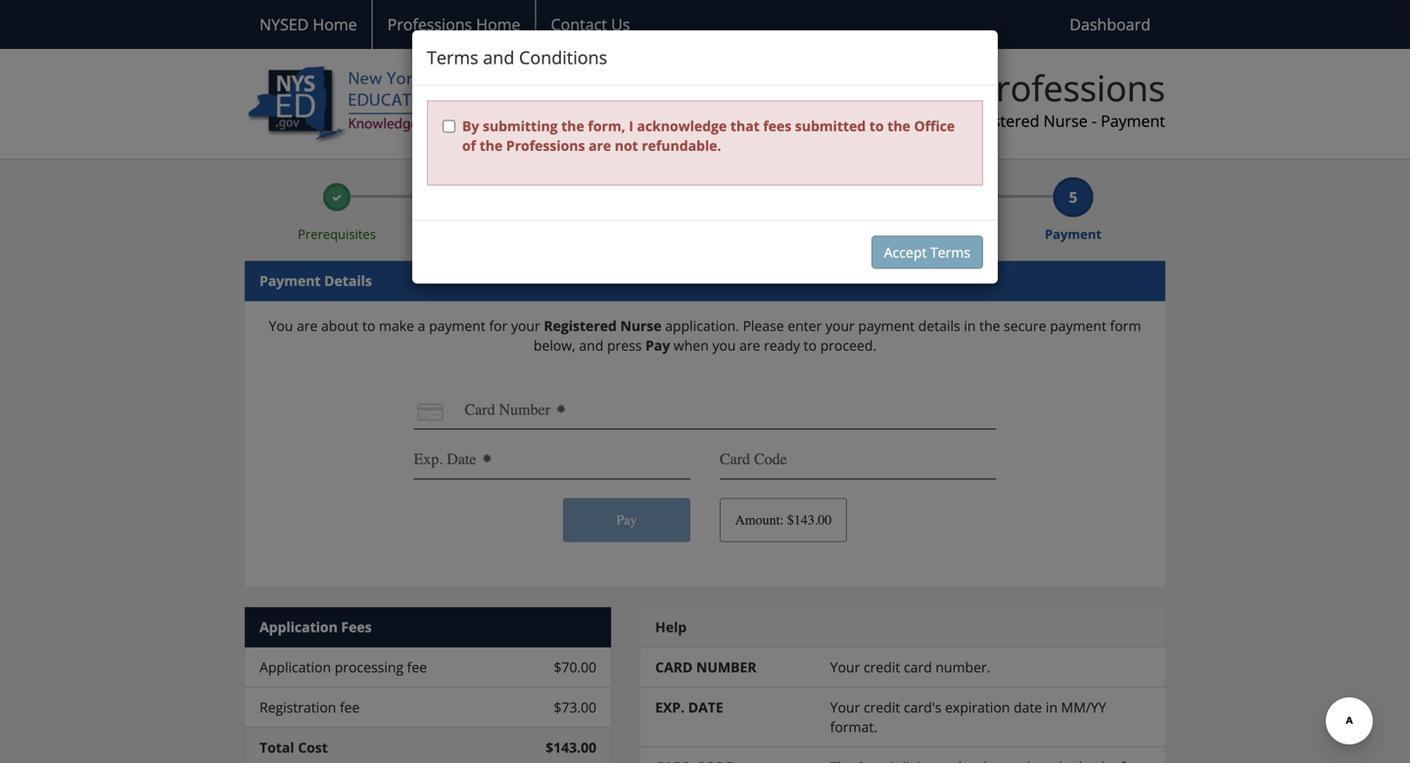 Task type: vqa. For each thing, say whether or not it's contained in the screenshot.
the fees
yes



Task type: describe. For each thing, give the bounding box(es) containing it.
nysed
[[260, 14, 309, 35]]

pay when you are ready to proceed.
[[646, 336, 877, 355]]

for
[[489, 317, 508, 335]]

below,
[[534, 336, 576, 355]]

home for professions home
[[476, 14, 521, 35]]

by
[[462, 117, 479, 135]]

2 payment from the left
[[858, 317, 915, 335]]

professions inside office of the professions registered nurse - payment
[[975, 64, 1166, 112]]

$143.00
[[546, 738, 597, 757]]

credit for card's
[[864, 698, 901, 717]]

card's
[[904, 698, 942, 717]]

nysed home link
[[245, 0, 372, 49]]

$73.00
[[554, 698, 597, 717]]

of inside office of the professions registered nurse - payment
[[870, 64, 903, 112]]

payment inside office of the professions registered nurse - payment
[[1101, 110, 1166, 131]]

registered inside office of the professions registered nurse - payment
[[962, 110, 1040, 131]]

submitted
[[795, 117, 866, 135]]

0 horizontal spatial and
[[483, 46, 515, 70]]

details
[[324, 272, 372, 290]]

office of the professions registered nurse - payment
[[764, 64, 1166, 131]]

date
[[688, 698, 724, 717]]

your credit card's expiration date in mm/yy format.
[[830, 698, 1107, 736]]

not
[[615, 136, 638, 155]]

processing
[[335, 658, 404, 677]]

ready
[[764, 336, 800, 355]]

0 horizontal spatial to
[[362, 317, 376, 335]]

application for application fees
[[260, 618, 338, 636]]

terms inside button
[[931, 243, 971, 262]]

fees
[[341, 618, 372, 636]]

professions inside by submitting the form, i acknowledge that fees submitted to the office of the professions are not refundable.
[[506, 136, 585, 155]]

0 horizontal spatial fee
[[340, 698, 360, 717]]

nysed home
[[260, 14, 357, 35]]

2 vertical spatial to
[[804, 336, 817, 355]]

professions home
[[388, 14, 521, 35]]

details
[[919, 317, 961, 335]]

expiration
[[945, 698, 1010, 717]]

application processing fee
[[260, 658, 427, 677]]

are inside by submitting the form, i acknowledge that fees submitted to the office of the professions are not refundable.
[[589, 136, 611, 155]]

application.
[[665, 317, 739, 335]]

that
[[731, 117, 760, 135]]

fees
[[763, 117, 792, 135]]

check image
[[332, 193, 342, 203]]

2 vertical spatial are
[[740, 336, 761, 355]]

your inside "application.                             please enter your payment details in the secure payment form below, and press"
[[826, 317, 855, 335]]

card number
[[655, 658, 757, 677]]

you are about to make a payment for your registered nurse
[[269, 317, 662, 335]]

in inside "application.                             please enter your payment details in the secure payment form below, and press"
[[964, 317, 976, 335]]

total
[[260, 738, 294, 757]]

application for application processing fee
[[260, 658, 331, 677]]

terms and conditions
[[427, 46, 608, 70]]

1 horizontal spatial fee
[[407, 658, 427, 677]]

enter
[[788, 317, 822, 335]]

date
[[1014, 698, 1043, 717]]

the inside office of the professions registered nurse - payment
[[912, 64, 966, 112]]

your credit card number.
[[830, 658, 991, 677]]

us
[[611, 14, 630, 35]]

registration
[[260, 698, 336, 717]]

you
[[269, 317, 293, 335]]



Task type: locate. For each thing, give the bounding box(es) containing it.
number.
[[936, 658, 991, 677]]

1 vertical spatial and
[[579, 336, 604, 355]]

payment
[[429, 317, 486, 335], [858, 317, 915, 335], [1050, 317, 1107, 335]]

credit left card on the right
[[864, 658, 901, 677]]

0 vertical spatial nurse
[[1044, 110, 1088, 131]]

0 horizontal spatial nurse
[[620, 317, 662, 335]]

number
[[696, 658, 757, 677]]

1 horizontal spatial office
[[914, 117, 955, 135]]

0 horizontal spatial home
[[313, 14, 357, 35]]

1 horizontal spatial registered
[[962, 110, 1040, 131]]

0 vertical spatial application
[[260, 618, 338, 636]]

accept
[[884, 243, 927, 262]]

refundable.
[[642, 136, 721, 155]]

credit
[[864, 658, 901, 677], [864, 698, 901, 717]]

nurse inside office of the professions registered nurse - payment
[[1044, 110, 1088, 131]]

1 vertical spatial are
[[297, 317, 318, 335]]

2 horizontal spatial payment
[[1050, 317, 1107, 335]]

exp. date
[[655, 698, 724, 717]]

0 vertical spatial office
[[764, 64, 860, 112]]

payment right a at the top left of page
[[429, 317, 486, 335]]

to right submitted
[[870, 117, 884, 135]]

proceed.
[[821, 336, 877, 355]]

contact us link
[[535, 0, 645, 49]]

1 horizontal spatial professions
[[506, 136, 585, 155]]

fee right processing
[[407, 658, 427, 677]]

your right "for"
[[511, 317, 540, 335]]

registration fee
[[260, 698, 360, 717]]

accept terms
[[884, 243, 971, 262]]

secure
[[1004, 317, 1047, 335]]

are down the please
[[740, 336, 761, 355]]

i
[[629, 117, 634, 135]]

0 horizontal spatial of
[[462, 136, 476, 155]]

form,
[[588, 117, 626, 135]]

conditions
[[519, 46, 608, 70]]

help
[[655, 618, 687, 636]]

card
[[904, 658, 932, 677]]

make
[[379, 317, 414, 335]]

application left fees
[[260, 618, 338, 636]]

payment left form
[[1050, 317, 1107, 335]]

1 horizontal spatial home
[[476, 14, 521, 35]]

credit inside your credit card's expiration date in mm/yy format.
[[864, 698, 901, 717]]

payment up proceed.
[[858, 317, 915, 335]]

nurse
[[1044, 110, 1088, 131], [620, 317, 662, 335]]

office inside office of the professions registered nurse - payment
[[764, 64, 860, 112]]

please
[[743, 317, 784, 335]]

dashboard
[[1070, 14, 1151, 35]]

0 horizontal spatial your
[[511, 317, 540, 335]]

-
[[1092, 110, 1097, 131]]

are right you on the top of the page
[[297, 317, 318, 335]]

total cost
[[260, 738, 328, 757]]

2 home from the left
[[476, 14, 521, 35]]

the
[[912, 64, 966, 112], [561, 117, 585, 135], [888, 117, 911, 135], [480, 136, 503, 155], [980, 317, 1001, 335]]

application
[[260, 618, 338, 636], [260, 658, 331, 677]]

1 horizontal spatial to
[[804, 336, 817, 355]]

1 your from the top
[[830, 658, 860, 677]]

1 vertical spatial payment
[[260, 272, 321, 290]]

nurse up the press
[[620, 317, 662, 335]]

contact
[[551, 14, 607, 35]]

a
[[418, 317, 426, 335]]

application fees
[[260, 618, 372, 636]]

fee
[[407, 658, 427, 677], [340, 698, 360, 717]]

0 vertical spatial terms
[[427, 46, 479, 70]]

to
[[870, 117, 884, 135], [362, 317, 376, 335], [804, 336, 817, 355]]

1 vertical spatial of
[[462, 136, 476, 155]]

office inside by submitting the form, i acknowledge that fees submitted to the office of the professions are not refundable.
[[914, 117, 955, 135]]

your inside your credit card's expiration date in mm/yy format.
[[830, 698, 860, 717]]

1 vertical spatial office
[[914, 117, 955, 135]]

professions down dashboard link
[[975, 64, 1166, 112]]

2 horizontal spatial are
[[740, 336, 761, 355]]

home right nysed
[[313, 14, 357, 35]]

professions inside 'link'
[[388, 14, 472, 35]]

2 your from the top
[[830, 698, 860, 717]]

None checkbox
[[443, 120, 455, 133]]

dashboard link
[[1055, 0, 1166, 49]]

0 vertical spatial are
[[589, 136, 611, 155]]

0 vertical spatial to
[[870, 117, 884, 135]]

when
[[674, 336, 709, 355]]

0 vertical spatial of
[[870, 64, 903, 112]]

0 vertical spatial credit
[[864, 658, 901, 677]]

by submitting the form, i acknowledge that fees submitted to the office of the professions are not refundable.
[[462, 117, 955, 155]]

the inside "application.                             please enter your payment details in the secure payment form below, and press"
[[980, 317, 1001, 335]]

registered up below,
[[544, 317, 617, 335]]

0 horizontal spatial payment
[[429, 317, 486, 335]]

and inside "application.                             please enter your payment details in the secure payment form below, and press"
[[579, 336, 604, 355]]

1 application from the top
[[260, 618, 338, 636]]

1 vertical spatial application
[[260, 658, 331, 677]]

acknowledge
[[637, 117, 727, 135]]

professions home link
[[372, 0, 535, 49]]

terms right accept
[[931, 243, 971, 262]]

form
[[1110, 317, 1142, 335]]

1 horizontal spatial your
[[826, 317, 855, 335]]

registered left -
[[962, 110, 1040, 131]]

$70.00
[[554, 658, 597, 677]]

0 horizontal spatial are
[[297, 317, 318, 335]]

1 credit from the top
[[864, 658, 901, 677]]

and
[[483, 46, 515, 70], [579, 336, 604, 355]]

terms down professions home
[[427, 46, 479, 70]]

payment
[[1101, 110, 1166, 131], [260, 272, 321, 290]]

cost
[[298, 738, 328, 757]]

0 vertical spatial in
[[964, 317, 976, 335]]

1 vertical spatial fee
[[340, 698, 360, 717]]

to inside by submitting the form, i acknowledge that fees submitted to the office of the professions are not refundable.
[[870, 117, 884, 135]]

1 horizontal spatial payment
[[1101, 110, 1166, 131]]

professions up the terms and conditions
[[388, 14, 472, 35]]

to down enter
[[804, 336, 817, 355]]

payment up you on the top of the page
[[260, 272, 321, 290]]

0 vertical spatial payment
[[1101, 110, 1166, 131]]

application.                             please enter your payment details in the secure payment form below, and press
[[534, 317, 1142, 355]]

professions down "submitting"
[[506, 136, 585, 155]]

in right the date
[[1046, 698, 1058, 717]]

submitting
[[483, 117, 558, 135]]

1 horizontal spatial are
[[589, 136, 611, 155]]

0 horizontal spatial payment
[[260, 272, 321, 290]]

contact us
[[551, 14, 630, 35]]

nurse left -
[[1044, 110, 1088, 131]]

in
[[964, 317, 976, 335], [1046, 698, 1058, 717]]

2 horizontal spatial professions
[[975, 64, 1166, 112]]

home
[[313, 14, 357, 35], [476, 14, 521, 35]]

0 vertical spatial fee
[[407, 658, 427, 677]]

payment right -
[[1101, 110, 1166, 131]]

terms
[[427, 46, 479, 70], [931, 243, 971, 262]]

1 horizontal spatial nurse
[[1044, 110, 1088, 131]]

your
[[830, 658, 860, 677], [830, 698, 860, 717]]

1 vertical spatial terms
[[931, 243, 971, 262]]

1 horizontal spatial payment
[[858, 317, 915, 335]]

0 vertical spatial your
[[830, 658, 860, 677]]

1 vertical spatial in
[[1046, 698, 1058, 717]]

payment details
[[260, 272, 372, 290]]

and left the press
[[579, 336, 604, 355]]

pay
[[646, 336, 670, 355]]

your for your credit card number.
[[830, 658, 860, 677]]

about
[[321, 317, 359, 335]]

3 payment from the left
[[1050, 317, 1107, 335]]

are down form,
[[589, 136, 611, 155]]

card
[[655, 658, 693, 677]]

0 vertical spatial registered
[[962, 110, 1040, 131]]

in inside your credit card's expiration date in mm/yy format.
[[1046, 698, 1058, 717]]

1 home from the left
[[313, 14, 357, 35]]

home up the terms and conditions
[[476, 14, 521, 35]]

1 vertical spatial to
[[362, 317, 376, 335]]

professions
[[388, 14, 472, 35], [975, 64, 1166, 112], [506, 136, 585, 155]]

2 credit from the top
[[864, 698, 901, 717]]

to left make
[[362, 317, 376, 335]]

1 horizontal spatial and
[[579, 336, 604, 355]]

press
[[607, 336, 642, 355]]

registered
[[962, 110, 1040, 131], [544, 317, 617, 335]]

credit up format.
[[864, 698, 901, 717]]

office
[[764, 64, 860, 112], [914, 117, 955, 135]]

1 vertical spatial credit
[[864, 698, 901, 717]]

exp.
[[655, 698, 685, 717]]

2 horizontal spatial to
[[870, 117, 884, 135]]

home for nysed home
[[313, 14, 357, 35]]

application up registration at the bottom left of page
[[260, 658, 331, 677]]

you
[[713, 336, 736, 355]]

your for your credit card's expiration date in mm/yy format.
[[830, 698, 860, 717]]

1 horizontal spatial of
[[870, 64, 903, 112]]

in right details
[[964, 317, 976, 335]]

of
[[870, 64, 903, 112], [462, 136, 476, 155]]

credit for card
[[864, 658, 901, 677]]

your
[[511, 317, 540, 335], [826, 317, 855, 335]]

accept terms button
[[872, 236, 983, 269]]

0 horizontal spatial registered
[[544, 317, 617, 335]]

2 application from the top
[[260, 658, 331, 677]]

format.
[[830, 718, 878, 736]]

1 payment from the left
[[429, 317, 486, 335]]

1 vertical spatial registered
[[544, 317, 617, 335]]

2 your from the left
[[826, 317, 855, 335]]

2 vertical spatial professions
[[506, 136, 585, 155]]

1 horizontal spatial in
[[1046, 698, 1058, 717]]

and down professions home
[[483, 46, 515, 70]]

0 vertical spatial and
[[483, 46, 515, 70]]

1 horizontal spatial terms
[[931, 243, 971, 262]]

0 horizontal spatial terms
[[427, 46, 479, 70]]

0 horizontal spatial professions
[[388, 14, 472, 35]]

1 your from the left
[[511, 317, 540, 335]]

1 vertical spatial nurse
[[620, 317, 662, 335]]

are
[[589, 136, 611, 155], [297, 317, 318, 335], [740, 336, 761, 355]]

0 horizontal spatial in
[[964, 317, 976, 335]]

fee down application processing fee
[[340, 698, 360, 717]]

1 vertical spatial your
[[830, 698, 860, 717]]

1 vertical spatial professions
[[975, 64, 1166, 112]]

home inside 'link'
[[476, 14, 521, 35]]

0 horizontal spatial office
[[764, 64, 860, 112]]

of inside by submitting the form, i acknowledge that fees submitted to the office of the professions are not refundable.
[[462, 136, 476, 155]]

your up proceed.
[[826, 317, 855, 335]]

0 vertical spatial professions
[[388, 14, 472, 35]]

mm/yy
[[1062, 698, 1107, 717]]



